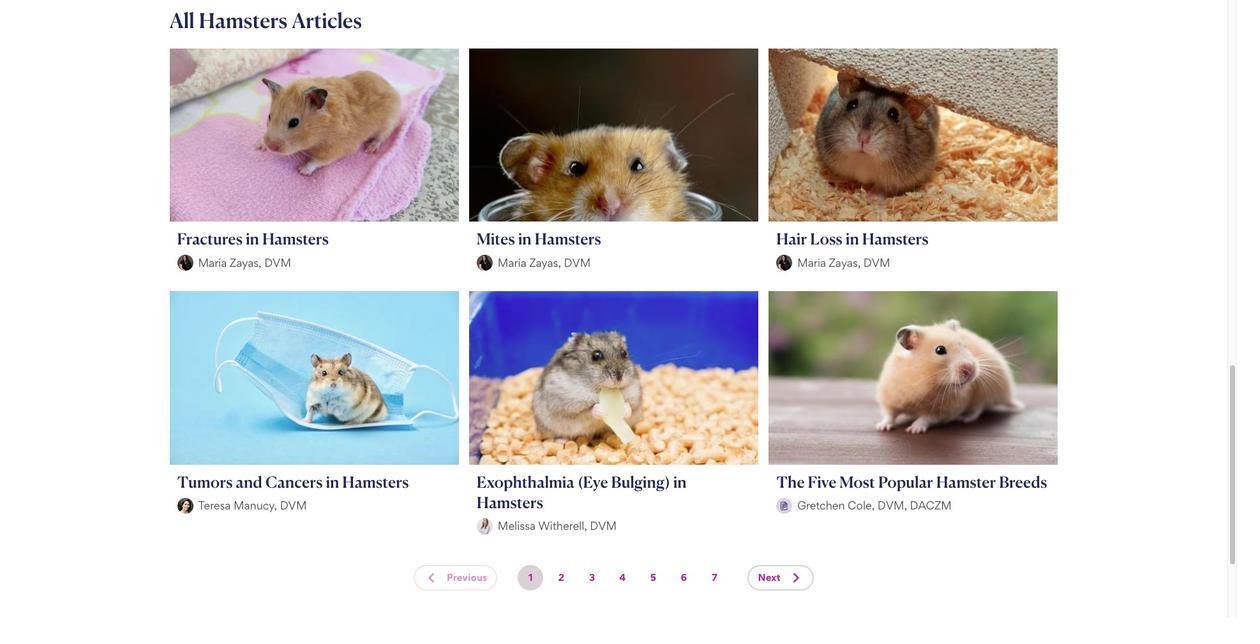 Task type: describe. For each thing, give the bounding box(es) containing it.
6 link
[[671, 565, 697, 590]]

all hamsters articles
[[170, 8, 362, 33]]

teresa manucy, dvm
[[198, 499, 307, 512]]

3 link
[[579, 565, 605, 590]]

witherell,
[[538, 519, 587, 533]]

loss
[[810, 229, 843, 249]]

five
[[808, 472, 837, 492]]

by image for exophthalmia (eye bulging) in hamsters
[[477, 518, 493, 534]]

daczm
[[910, 499, 952, 512]]

2
[[558, 571, 565, 583]]

in right fractures
[[246, 229, 259, 249]]

zayas, for fractures
[[230, 256, 262, 269]]

by image for tumors
[[177, 498, 193, 514]]

dvm for mites
[[564, 256, 591, 269]]

articles
[[292, 8, 362, 33]]

hair
[[777, 229, 807, 249]]

dvm for hair
[[864, 256, 891, 269]]

3
[[589, 571, 595, 583]]

gretchen cole, dvm, daczm
[[798, 499, 952, 512]]

the five most popular hamster breeds
[[777, 472, 1048, 492]]

zayas, for hair
[[829, 256, 861, 269]]

zayas, for mites
[[529, 256, 561, 269]]

by image for fractures in hamsters
[[177, 255, 193, 271]]

breeds
[[999, 472, 1048, 492]]

fractures
[[177, 229, 243, 249]]

dvm for exophthalmia
[[590, 519, 617, 533]]

hamsters inside exophthalmia (eye bulging) in hamsters
[[477, 493, 543, 512]]

dvm for fractures
[[264, 256, 291, 269]]

by image for mites
[[477, 255, 493, 271]]

dvm for tumors
[[280, 499, 307, 512]]

next
[[758, 571, 781, 583]]

4 link
[[610, 565, 636, 590]]

in right mites
[[518, 229, 532, 249]]

dvm,
[[878, 499, 907, 512]]

maria zayas, dvm for fractures
[[198, 256, 291, 269]]



Task type: locate. For each thing, give the bounding box(es) containing it.
maria zayas, dvm down hair loss in hamsters
[[798, 256, 891, 269]]

zayas, down fractures in hamsters
[[230, 256, 262, 269]]

5
[[650, 571, 656, 583]]

0 horizontal spatial maria
[[198, 256, 227, 269]]

maria zayas, dvm for mites
[[498, 256, 591, 269]]

mites
[[477, 229, 515, 249]]

maria zayas, dvm down fractures in hamsters
[[198, 256, 291, 269]]

2 link
[[549, 565, 574, 590]]

melissa
[[498, 519, 536, 533]]

bulging)
[[611, 472, 670, 492]]

1 horizontal spatial by image
[[477, 518, 493, 534]]

by image
[[177, 255, 193, 271], [777, 255, 793, 271], [477, 518, 493, 534]]

2 maria zayas, dvm from the left
[[498, 256, 591, 269]]

in right "cancers"
[[326, 472, 339, 492]]

by image left teresa
[[177, 498, 193, 514]]

in
[[246, 229, 259, 249], [518, 229, 532, 249], [846, 229, 859, 249], [326, 472, 339, 492], [673, 472, 687, 492]]

the
[[777, 472, 805, 492]]

all
[[170, 8, 195, 33]]

hair loss in hamsters
[[777, 229, 929, 249]]

in right the loss
[[846, 229, 859, 249]]

7
[[712, 571, 718, 583]]

0 horizontal spatial by image
[[177, 255, 193, 271]]

mites in hamsters
[[477, 229, 601, 249]]

in right bulging)
[[673, 472, 687, 492]]

melissa witherell, dvm
[[498, 519, 617, 533]]

and
[[236, 472, 262, 492]]

by image down fractures
[[177, 255, 193, 271]]

4
[[620, 571, 626, 583]]

exophthalmia
[[477, 472, 575, 492]]

1 horizontal spatial zayas,
[[529, 256, 561, 269]]

3 maria zayas, dvm from the left
[[798, 256, 891, 269]]

manucy,
[[234, 499, 277, 512]]

1 horizontal spatial by image
[[477, 255, 493, 271]]

1 maria zayas, dvm from the left
[[198, 256, 291, 269]]

0 horizontal spatial zayas,
[[230, 256, 262, 269]]

maria down fractures
[[198, 256, 227, 269]]

(eye
[[578, 472, 608, 492]]

2 zayas, from the left
[[529, 256, 561, 269]]

gretchen
[[798, 499, 845, 512]]

exophthalmia (eye bulging) in hamsters
[[477, 472, 687, 512]]

0 horizontal spatial maria zayas, dvm
[[198, 256, 291, 269]]

3 zayas, from the left
[[829, 256, 861, 269]]

fractures in hamsters
[[177, 229, 329, 249]]

1 horizontal spatial maria
[[498, 256, 527, 269]]

dvm down exophthalmia (eye bulging) in hamsters
[[590, 519, 617, 533]]

in inside exophthalmia (eye bulging) in hamsters
[[673, 472, 687, 492]]

maria
[[198, 256, 227, 269], [498, 256, 527, 269], [798, 256, 826, 269]]

2 horizontal spatial zayas,
[[829, 256, 861, 269]]

dvm
[[264, 256, 291, 269], [564, 256, 591, 269], [864, 256, 891, 269], [280, 499, 307, 512], [590, 519, 617, 533]]

dvm down mites in hamsters
[[564, 256, 591, 269]]

1 zayas, from the left
[[230, 256, 262, 269]]

maria zayas, dvm for hair
[[798, 256, 891, 269]]

hamster
[[937, 472, 996, 492]]

maria down mites
[[498, 256, 527, 269]]

maria for hair
[[798, 256, 826, 269]]

zayas, down mites in hamsters
[[529, 256, 561, 269]]

tumors and cancers in hamsters
[[177, 472, 409, 492]]

2 horizontal spatial maria zayas, dvm
[[798, 256, 891, 269]]

6
[[681, 571, 687, 583]]

zayas, down hair loss in hamsters
[[829, 256, 861, 269]]

dvm down hair loss in hamsters
[[864, 256, 891, 269]]

tumors
[[177, 472, 233, 492]]

maria for mites
[[498, 256, 527, 269]]

maria for fractures
[[198, 256, 227, 269]]

by image for hair loss in hamsters
[[777, 255, 793, 271]]

teresa
[[198, 499, 231, 512]]

1 maria from the left
[[198, 256, 227, 269]]

1 horizontal spatial maria zayas, dvm
[[498, 256, 591, 269]]

next link
[[748, 565, 814, 590]]

by image down the
[[777, 498, 793, 514]]

by image down hair
[[777, 255, 793, 271]]

by image for the
[[777, 498, 793, 514]]

most
[[840, 472, 876, 492]]

by image
[[477, 255, 493, 271], [177, 498, 193, 514], [777, 498, 793, 514]]

0 horizontal spatial by image
[[177, 498, 193, 514]]

cancers
[[266, 472, 323, 492]]

maria zayas, dvm down mites in hamsters
[[498, 256, 591, 269]]

5 link
[[641, 565, 666, 590]]

by image down mites
[[477, 255, 493, 271]]

2 horizontal spatial maria
[[798, 256, 826, 269]]

popular
[[879, 472, 933, 492]]

dvm down fractures in hamsters
[[264, 256, 291, 269]]

dvm down tumors and cancers in hamsters
[[280, 499, 307, 512]]

2 maria from the left
[[498, 256, 527, 269]]

7 link
[[702, 565, 728, 590]]

maria down the loss
[[798, 256, 826, 269]]

2 horizontal spatial by image
[[777, 498, 793, 514]]

by image left melissa
[[477, 518, 493, 534]]

hamsters
[[199, 8, 288, 33], [262, 229, 329, 249], [535, 229, 601, 249], [862, 229, 929, 249], [342, 472, 409, 492], [477, 493, 543, 512]]

cole,
[[848, 499, 875, 512]]

3 maria from the left
[[798, 256, 826, 269]]

maria zayas, dvm
[[198, 256, 291, 269], [498, 256, 591, 269], [798, 256, 891, 269]]

2 horizontal spatial by image
[[777, 255, 793, 271]]

zayas,
[[230, 256, 262, 269], [529, 256, 561, 269], [829, 256, 861, 269]]



Task type: vqa. For each thing, say whether or not it's contained in the screenshot.
right by
no



